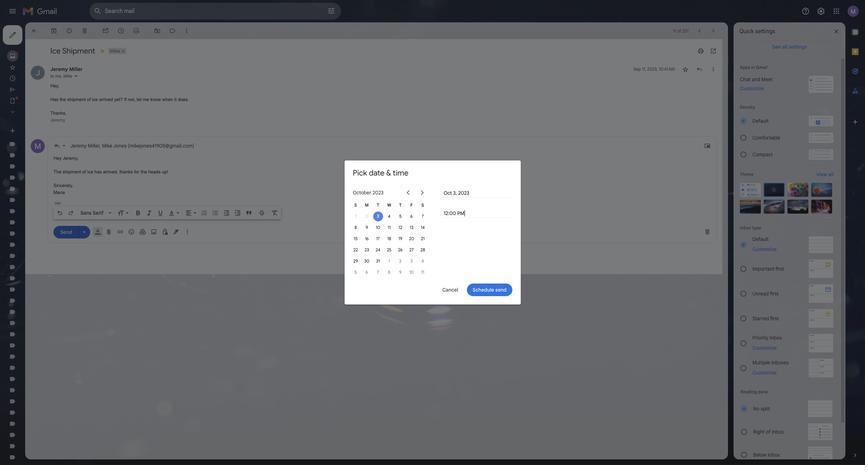 Task type: locate. For each thing, give the bounding box(es) containing it.
underline ‪(⌘u)‬ image
[[157, 210, 164, 217]]

25 oct cell
[[384, 245, 395, 256]]

search mail image
[[92, 5, 104, 17]]

0 vertical spatial first
[[776, 266, 785, 272]]

8 inside 8 nov cell
[[388, 270, 391, 275]]

7 up 14
[[422, 214, 424, 219]]

ice for arrived
[[92, 97, 98, 102]]

1 vertical spatial inbox
[[741, 225, 752, 231]]

22 oct cell
[[350, 245, 362, 256]]

grid containing s
[[350, 200, 429, 278]]

navigation
[[0, 22, 84, 465]]

9 inside cell
[[400, 270, 402, 275]]

6 oct cell
[[406, 211, 418, 222]]

2 for 2 nov cell
[[400, 259, 402, 264]]

9 for '9 nov' cell
[[400, 270, 402, 275]]

2 vertical spatial 11
[[422, 270, 425, 275]]

0 vertical spatial default
[[753, 118, 769, 124]]

grid
[[350, 200, 429, 278]]

inbox left type
[[741, 225, 752, 231]]

ice
[[92, 97, 98, 102], [87, 169, 93, 175]]

to
[[50, 73, 54, 79]]

0 vertical spatial inbox
[[110, 48, 120, 54]]

arrived,
[[103, 169, 118, 175]]

type
[[753, 225, 762, 231]]

(mikejones41905@gmail.com)
[[128, 143, 194, 149]]

1 horizontal spatial 9
[[400, 270, 402, 275]]

227
[[683, 28, 690, 33]]

important according to google magic. switch
[[99, 48, 106, 55]]

jeremy miller , mike jones (mikejones41905@gmail.com)
[[70, 143, 194, 149]]

10 down 3 oct cell
[[376, 225, 381, 230]]

mike for me
[[63, 73, 72, 79]]

1 horizontal spatial 7
[[422, 214, 424, 219]]

0 vertical spatial 5
[[400, 214, 402, 219]]

1 vertical spatial 3
[[411, 259, 413, 264]]

0 vertical spatial jeremy
[[50, 66, 68, 72]]

1 vertical spatial jeremy
[[50, 117, 65, 123]]

2 s from the left
[[422, 203, 424, 208]]

22
[[354, 247, 358, 253]]

11 down the 4 nov cell
[[422, 270, 425, 275]]

3 right 2 oct cell
[[377, 214, 379, 219]]

0 horizontal spatial ,
[[61, 73, 62, 79]]

8 down 1 nov cell
[[388, 270, 391, 275]]

21 oct cell
[[418, 233, 429, 245]]

0 horizontal spatial miller
[[69, 66, 83, 72]]

, down jeremy miller
[[61, 73, 62, 79]]

1 down 25 oct cell
[[389, 259, 390, 264]]

10
[[376, 225, 381, 230], [410, 270, 414, 275]]

1 vertical spatial 5
[[355, 270, 357, 275]]

inbox for inbox
[[110, 48, 120, 54]]

1 horizontal spatial 2
[[400, 259, 402, 264]]

1 for 1 oct cell
[[355, 214, 357, 219]]

0 vertical spatial 1
[[355, 214, 357, 219]]

mike
[[63, 73, 72, 79], [102, 143, 112, 149]]

17 oct cell
[[373, 233, 384, 245]]

» button
[[419, 189, 426, 196]]

theme element
[[741, 171, 754, 178]]

jeremy up to me , mike
[[50, 66, 68, 72]]

0 vertical spatial 8
[[355, 225, 357, 230]]

2 for 2 oct cell
[[366, 214, 368, 219]]

1 vertical spatial 11
[[388, 225, 391, 230]]

first for important first
[[776, 266, 785, 272]]

0 vertical spatial ,
[[61, 73, 62, 79]]

schedule send
[[473, 287, 507, 293]]

pane
[[759, 389, 769, 395]]

date
[[369, 168, 385, 178]]

s column header left the m
[[350, 200, 362, 211]]

t column header left f
[[395, 200, 406, 211]]

0 horizontal spatial mike
[[63, 73, 72, 79]]

11 for 11 nov cell
[[422, 270, 425, 275]]

16 oct cell
[[362, 233, 373, 245]]

11 down 4 oct cell
[[388, 225, 391, 230]]

0 horizontal spatial 1
[[355, 214, 357, 219]]

5 nov cell
[[350, 267, 362, 278]]

1 horizontal spatial 3
[[411, 259, 413, 264]]

1 vertical spatial 4
[[422, 259, 424, 264]]

thanks
[[119, 169, 133, 175]]

m
[[365, 203, 369, 208]]

8 down 1 oct cell
[[355, 225, 357, 230]]

sincerely, maria
[[54, 183, 73, 195]]

11 for "11 oct" cell
[[388, 225, 391, 230]]

4 inside cell
[[388, 214, 391, 219]]

0 vertical spatial 2
[[366, 214, 368, 219]]

0 horizontal spatial inbox
[[110, 48, 120, 54]]

0 horizontal spatial 7
[[377, 270, 379, 275]]

0 vertical spatial 6
[[411, 214, 413, 219]]

3 oct cell
[[373, 211, 384, 222]]

inbox right the below
[[769, 452, 781, 458]]

grid inside pick date & time dialog
[[350, 200, 429, 278]]

0 vertical spatial me
[[55, 73, 61, 79]]

heads
[[148, 169, 161, 175]]

6
[[411, 214, 413, 219], [366, 270, 368, 275]]

25
[[387, 247, 392, 253]]

2
[[366, 214, 368, 219], [400, 259, 402, 264]]

10 down 3 nov cell
[[410, 270, 414, 275]]

shipment
[[63, 169, 81, 175]]

mike down jeremy miller
[[63, 73, 72, 79]]

ice inside message body "text field"
[[87, 169, 93, 175]]

0 vertical spatial miller
[[69, 66, 83, 72]]

2 down 26 oct cell
[[400, 259, 402, 264]]

shipment
[[62, 46, 95, 56]]

8 oct cell
[[350, 222, 362, 233]]

quote ‪(⌘⇧9)‬ image
[[246, 210, 253, 217]]

sep 11, 2023, 10:41 am
[[634, 66, 676, 72]]

jeremy inside the thanks, jeremy
[[50, 117, 65, 123]]

1 horizontal spatial 10
[[410, 270, 414, 275]]

11 inside 11 nov cell
[[422, 270, 425, 275]]

1 horizontal spatial t
[[399, 203, 402, 208]]

5 for 5 nov cell
[[355, 270, 357, 275]]

tab list
[[846, 22, 866, 440]]

5 down the 29 oct cell
[[355, 270, 357, 275]]

26
[[398, 247, 403, 253]]

0 vertical spatial inbox
[[772, 429, 785, 435]]

11 left 227
[[674, 28, 677, 33]]

0 vertical spatial 3
[[377, 214, 379, 219]]

1 horizontal spatial 11
[[422, 270, 425, 275]]

1 horizontal spatial 4
[[422, 259, 424, 264]]

jeremy
[[50, 66, 68, 72], [50, 117, 65, 123], [70, 143, 87, 149]]

me
[[55, 73, 61, 79], [143, 97, 149, 102]]

jeremy down thanks,
[[50, 117, 65, 123]]

chat and meet
[[741, 76, 773, 83]]

apps in gmail
[[741, 65, 768, 70]]

default down type
[[753, 236, 769, 242]]

27
[[410, 247, 414, 253]]

« button
[[405, 189, 412, 196]]

2 inside cell
[[366, 214, 368, 219]]

1 vertical spatial 2
[[400, 259, 402, 264]]

miller left jones
[[88, 143, 100, 149]]

bold ‪(⌘b)‬ image
[[135, 210, 142, 217]]

ice left has
[[87, 169, 93, 175]]

default up comfortable
[[753, 118, 769, 124]]

18
[[388, 236, 391, 241]]

sincerely,
[[54, 183, 73, 188]]

1 horizontal spatial 6
[[411, 214, 413, 219]]

9 inside cell
[[366, 225, 368, 230]]

10 for 10 oct cell at the left of page
[[376, 225, 381, 230]]

jeremy for jeremy miller
[[50, 66, 68, 72]]

advanced search options image
[[325, 4, 339, 18]]

1 vertical spatial ice
[[87, 169, 93, 175]]

chat
[[741, 76, 751, 83]]

first right unread
[[771, 291, 779, 297]]

miller
[[69, 66, 83, 72], [88, 143, 100, 149]]

ice for has
[[87, 169, 93, 175]]

t left f
[[399, 203, 402, 208]]

2 vertical spatial first
[[771, 315, 780, 322]]

first right 'starred'
[[771, 315, 780, 322]]

20 oct cell
[[406, 233, 418, 245]]

4
[[388, 214, 391, 219], [422, 259, 424, 264]]

jeremy miller
[[50, 66, 83, 72]]

0 horizontal spatial t
[[377, 203, 380, 208]]

2 vertical spatial jeremy
[[70, 143, 87, 149]]

inbox right important according to google magic. switch
[[110, 48, 120, 54]]

0 vertical spatial ice
[[92, 97, 98, 102]]

11
[[674, 28, 677, 33], [388, 225, 391, 230], [422, 270, 425, 275]]

, for me
[[61, 73, 62, 79]]

1 vertical spatial mike
[[102, 143, 112, 149]]

me right to
[[55, 73, 61, 79]]

3 for 3 oct cell
[[377, 214, 379, 219]]

0 horizontal spatial s column header
[[350, 200, 362, 211]]

4 down 28 oct cell
[[422, 259, 424, 264]]

0 horizontal spatial 6
[[366, 270, 368, 275]]

m column header
[[362, 200, 373, 211]]

ice left arrived
[[92, 97, 98, 102]]

1 horizontal spatial s
[[422, 203, 424, 208]]

1 s column header from the left
[[350, 200, 362, 211]]

10 nov cell
[[406, 267, 418, 278]]

9
[[366, 225, 368, 230], [400, 270, 402, 275]]

s column header right f
[[418, 200, 429, 211]]

4 oct cell
[[384, 211, 395, 222]]

0 horizontal spatial me
[[55, 73, 61, 79]]

11 inside "11 oct" cell
[[388, 225, 391, 230]]

4 inside cell
[[422, 259, 424, 264]]

0 horizontal spatial 11
[[388, 225, 391, 230]]

2023
[[373, 189, 384, 196]]

split
[[761, 406, 771, 412]]

6 down f column header
[[411, 214, 413, 219]]

s right f
[[422, 203, 424, 208]]

15
[[354, 236, 358, 241]]

30
[[365, 259, 370, 264]]

2 down m column header
[[366, 214, 368, 219]]

arrived
[[99, 97, 113, 102]]

14
[[421, 225, 425, 230]]

6 for 6 nov cell
[[366, 270, 368, 275]]

0 vertical spatial 9
[[366, 225, 368, 230]]

priority
[[753, 335, 769, 341]]

7 down 31 oct cell
[[377, 270, 379, 275]]

0 vertical spatial 10
[[376, 225, 381, 230]]

2 inside cell
[[400, 259, 402, 264]]

1
[[355, 214, 357, 219], [389, 259, 390, 264]]

0 vertical spatial 4
[[388, 214, 391, 219]]

me right "let"
[[143, 97, 149, 102]]

1 horizontal spatial 1
[[389, 259, 390, 264]]

has the shipment of ice arrived yet? if not, let me know when it does.
[[50, 97, 190, 102]]

8 nov cell
[[384, 267, 395, 278]]

8 inside 8 oct cell
[[355, 225, 357, 230]]

pick date & time heading
[[353, 168, 409, 178]]

reading pane
[[741, 389, 769, 395]]

remove formatting ‪(⌘\)‬ image
[[271, 210, 278, 217]]

23 oct cell
[[362, 245, 373, 256]]

1 vertical spatial 10
[[410, 270, 414, 275]]

if
[[124, 97, 127, 102]]

0 vertical spatial mike
[[63, 73, 72, 79]]

inbox for inbox type
[[741, 225, 752, 231]]

, left jones
[[100, 143, 101, 149]]

s column header
[[350, 200, 362, 211], [418, 200, 429, 211]]

8 for 8 oct cell
[[355, 225, 357, 230]]

1 horizontal spatial t column header
[[395, 200, 406, 211]]

t column header
[[373, 200, 384, 211], [395, 200, 406, 211]]

indent less ‪(⌘[)‬ image
[[223, 210, 230, 217]]

1 horizontal spatial ,
[[100, 143, 101, 149]]

quick settings element
[[740, 28, 776, 41]]

1 vertical spatial first
[[771, 291, 779, 297]]

2 horizontal spatial 11
[[674, 28, 677, 33]]

delete image
[[81, 27, 88, 34]]

9 down 2 oct cell
[[366, 225, 368, 230]]

of
[[678, 28, 682, 33], [87, 97, 91, 102], [82, 169, 86, 175], [767, 429, 771, 435]]

right
[[754, 429, 765, 435]]

0 horizontal spatial 3
[[377, 214, 379, 219]]

first right "important"
[[776, 266, 785, 272]]

None search field
[[90, 3, 341, 20]]

of right right
[[767, 429, 771, 435]]

2 default from the top
[[753, 236, 769, 242]]

the
[[141, 169, 147, 175]]

of right shipment
[[82, 169, 86, 175]]

jeremy for jeremy miller , mike jones (mikejones41905@gmail.com)
[[70, 143, 87, 149]]

0 horizontal spatial s
[[355, 203, 357, 208]]

multiple inboxes
[[753, 359, 789, 366]]

it
[[174, 97, 177, 102]]

0 vertical spatial 7
[[422, 214, 424, 219]]

below inbox
[[754, 452, 781, 458]]

the
[[54, 169, 61, 175]]

bulleted list ‪(⌘⇧8)‬ image
[[212, 210, 219, 217]]

density
[[741, 105, 756, 110]]

t column header left w at the left
[[373, 200, 384, 211]]

newer image
[[697, 27, 704, 34]]

5 right 4 oct cell
[[400, 214, 402, 219]]

&
[[387, 168, 391, 178]]

0 horizontal spatial 4
[[388, 214, 391, 219]]

24
[[376, 247, 381, 253]]

1 horizontal spatial mike
[[102, 143, 112, 149]]

0 horizontal spatial 2
[[366, 214, 368, 219]]

1 vertical spatial 1
[[389, 259, 390, 264]]

6 inside cell
[[366, 270, 368, 275]]

3 down the 27 oct cell
[[411, 259, 413, 264]]

4 down w column header
[[388, 214, 391, 219]]

unread first
[[753, 291, 779, 297]]

inbox right 'priority'
[[770, 335, 783, 341]]

october 2023 row
[[350, 186, 429, 200]]

1 vertical spatial 8
[[388, 270, 391, 275]]

schedule
[[473, 287, 495, 293]]

miller for jeremy miller , mike jones (mikejones41905@gmail.com)
[[88, 143, 100, 149]]

1 default from the top
[[753, 118, 769, 124]]

1 horizontal spatial 8
[[388, 270, 391, 275]]

1 vertical spatial default
[[753, 236, 769, 242]]

4 for the 4 nov cell
[[422, 259, 424, 264]]

29
[[354, 259, 358, 264]]

s left the m
[[355, 203, 357, 208]]

7 nov cell
[[373, 267, 384, 278]]

6 inside "cell"
[[411, 214, 413, 219]]

1 vertical spatial miller
[[88, 143, 100, 149]]

archive image
[[50, 27, 57, 34]]

9 down 2 nov cell
[[400, 270, 402, 275]]

1 vertical spatial 7
[[377, 270, 379, 275]]

2 t from the left
[[399, 203, 402, 208]]

inbox type element
[[741, 225, 834, 231]]

mike left jones
[[102, 143, 112, 149]]

6 for 6 oct "cell"
[[411, 214, 413, 219]]

inbox inside button
[[110, 48, 120, 54]]

t
[[377, 203, 380, 208], [399, 203, 402, 208]]

1 vertical spatial 6
[[366, 270, 368, 275]]

0 horizontal spatial 10
[[376, 225, 381, 230]]

1 horizontal spatial miller
[[88, 143, 100, 149]]

t left w at the left
[[377, 203, 380, 208]]

default for important first
[[753, 236, 769, 242]]

default
[[753, 118, 769, 124], [753, 236, 769, 242]]

19 oct cell
[[395, 233, 406, 245]]

1 left 2 oct cell
[[355, 214, 357, 219]]

2 t column header from the left
[[395, 200, 406, 211]]

0 horizontal spatial 9
[[366, 225, 368, 230]]

miller up to me , mike
[[69, 66, 83, 72]]

6 down 30 oct cell on the bottom left of the page
[[366, 270, 368, 275]]

of inside message body "text field"
[[82, 169, 86, 175]]

9 oct cell
[[362, 222, 373, 233]]

inbox right right
[[772, 429, 785, 435]]

starred first
[[753, 315, 780, 322]]

0 horizontal spatial 8
[[355, 225, 357, 230]]

0 horizontal spatial 5
[[355, 270, 357, 275]]

11 nov cell
[[418, 267, 429, 278]]

1 horizontal spatial s column header
[[418, 200, 429, 211]]

2 horizontal spatial inbox
[[770, 335, 783, 341]]

snooze image
[[118, 27, 125, 34]]

1 vertical spatial 9
[[400, 270, 402, 275]]

0 horizontal spatial t column header
[[373, 200, 384, 211]]

1 horizontal spatial 5
[[400, 214, 402, 219]]

1 vertical spatial ,
[[100, 143, 101, 149]]

1 horizontal spatial inbox
[[741, 225, 752, 231]]

10 oct cell
[[373, 222, 384, 233]]

1 horizontal spatial me
[[143, 97, 149, 102]]

jeremy up jeremy,
[[70, 143, 87, 149]]



Task type: vqa. For each thing, say whether or not it's contained in the screenshot.
7 Oct cell 7
yes



Task type: describe. For each thing, give the bounding box(es) containing it.
6 nov cell
[[362, 267, 373, 278]]

yet?
[[114, 97, 123, 102]]

jeremy,
[[63, 156, 79, 161]]

2 vertical spatial inbox
[[770, 335, 783, 341]]

pick date & time dialog
[[345, 160, 521, 305]]

1 vertical spatial inbox
[[769, 452, 781, 458]]

11 oct cell
[[384, 222, 395, 233]]

10:41 am
[[659, 66, 676, 72]]

10 for 10 nov cell
[[410, 270, 414, 275]]

4 for 4 oct cell
[[388, 214, 391, 219]]

has
[[50, 97, 58, 102]]

1 for 1 nov cell
[[389, 259, 390, 264]]

31 oct cell
[[373, 256, 384, 267]]

w column header
[[384, 200, 395, 211]]

13 oct cell
[[406, 222, 418, 233]]

5 oct cell
[[395, 211, 406, 222]]

27 oct cell
[[406, 245, 418, 256]]

Time field
[[443, 209, 512, 217]]

«
[[407, 190, 410, 196]]

f
[[411, 203, 413, 208]]

1 t from the left
[[377, 203, 380, 208]]

theme
[[741, 172, 754, 177]]

to me , mike
[[50, 73, 72, 79]]

not,
[[128, 97, 136, 102]]

7 oct cell
[[418, 211, 429, 222]]

priority inbox
[[753, 335, 783, 341]]

settings image
[[818, 7, 826, 15]]

when
[[162, 97, 173, 102]]

1 nov cell
[[384, 256, 395, 267]]

in
[[752, 65, 756, 70]]

reading pane element
[[741, 389, 834, 395]]

send
[[496, 287, 507, 293]]

no
[[754, 406, 760, 412]]

jones
[[113, 143, 127, 149]]

has
[[94, 169, 102, 175]]

discard draft ‪(⌘⇧d)‬ image
[[705, 228, 712, 235]]

Message Body text field
[[54, 155, 712, 196]]

»
[[421, 190, 424, 196]]

ice shipment
[[50, 46, 95, 56]]

default for comfortable
[[753, 118, 769, 124]]

formatting options toolbar
[[54, 207, 281, 219]]

ice
[[50, 46, 61, 56]]

13
[[410, 225, 414, 230]]

indent more ‪(⌘])‬ image
[[234, 210, 241, 217]]

mike for miller
[[102, 143, 112, 149]]

f column header
[[406, 200, 418, 211]]

sep 11, 2023, 10:41 am cell
[[634, 66, 676, 73]]

time
[[393, 168, 409, 178]]

hey
[[54, 156, 62, 161]]

18 oct cell
[[384, 233, 395, 245]]

3 nov cell
[[406, 256, 418, 267]]

meet
[[762, 76, 773, 83]]

29 oct cell
[[350, 256, 362, 267]]

15 oct cell
[[350, 233, 362, 245]]

7 for the 7 oct cell
[[422, 214, 424, 219]]

multiple
[[753, 359, 771, 366]]

1 vertical spatial me
[[143, 97, 149, 102]]

unread
[[753, 291, 769, 297]]

hey,
[[50, 83, 61, 89]]

16
[[365, 236, 369, 241]]

2 nov cell
[[395, 256, 406, 267]]

and
[[752, 76, 761, 83]]

of right the shipment
[[87, 97, 91, 102]]

1 t column header from the left
[[373, 200, 384, 211]]

october
[[353, 189, 372, 196]]

compact
[[753, 151, 774, 158]]

sep
[[634, 66, 642, 72]]

4 nov cell
[[418, 256, 429, 267]]

thanks,
[[50, 111, 67, 116]]

back to inbox image
[[31, 27, 38, 34]]

inbox button
[[109, 48, 121, 54]]

, for miller
[[100, 143, 101, 149]]

important first
[[753, 266, 785, 272]]

7 for 7 nov cell
[[377, 270, 379, 275]]

pick date & time
[[353, 168, 409, 178]]

strikethrough ‪(⌘⇧x)‬ image
[[259, 210, 266, 217]]

28
[[421, 247, 425, 253]]

know
[[150, 97, 161, 102]]

8 for 8 nov cell
[[388, 270, 391, 275]]

of left 227
[[678, 28, 682, 33]]

9 nov cell
[[395, 267, 406, 278]]

up!
[[162, 169, 168, 175]]

miller for jeremy miller
[[69, 66, 83, 72]]

comfortable
[[753, 135, 781, 141]]

settings
[[756, 28, 776, 35]]

30 oct cell
[[362, 256, 373, 267]]

starred
[[753, 315, 770, 322]]

3 for 3 nov cell
[[411, 259, 413, 264]]

inboxes
[[772, 359, 789, 366]]

right of inbox
[[754, 429, 785, 435]]

0 vertical spatial 11
[[674, 28, 677, 33]]

numbered list ‪(⌘⇧7)‬ image
[[201, 210, 208, 217]]

Not starred checkbox
[[683, 66, 690, 73]]

2 oct cell
[[362, 211, 373, 222]]

maria
[[54, 190, 65, 195]]

11 of 227
[[674, 28, 690, 33]]

quick settings
[[740, 28, 776, 35]]

older image
[[711, 27, 718, 34]]

26 oct cell
[[395, 245, 406, 256]]

apps
[[741, 65, 751, 70]]

reading
[[741, 389, 758, 395]]

2023,
[[648, 66, 658, 72]]

21
[[421, 236, 425, 241]]

add to tasks image
[[133, 27, 140, 34]]

redo ‪(⌘y)‬ image
[[68, 210, 75, 217]]

the shipment of ice has arrived, thanks for the heads up!
[[54, 169, 168, 175]]

17
[[376, 236, 380, 241]]

hey jeremy,
[[54, 156, 79, 161]]

let
[[137, 97, 142, 102]]

12 oct cell
[[395, 222, 406, 233]]

first for unread first
[[771, 291, 779, 297]]

first for starred first
[[771, 315, 780, 322]]

14 oct cell
[[418, 222, 429, 233]]

24 oct cell
[[373, 245, 384, 256]]

2 s column header from the left
[[418, 200, 429, 211]]

5 for 5 oct cell
[[400, 214, 402, 219]]

below
[[754, 452, 767, 458]]

31
[[376, 259, 380, 264]]

important
[[753, 266, 775, 272]]

19
[[399, 236, 403, 241]]

1 oct cell
[[350, 211, 362, 222]]

Date field
[[443, 189, 512, 197]]

report spam image
[[66, 27, 73, 34]]

cancel
[[443, 287, 459, 293]]

1 s from the left
[[355, 203, 357, 208]]

20
[[409, 236, 414, 241]]

show trimmed content image
[[54, 202, 62, 205]]

w
[[388, 203, 392, 208]]

display density element
[[741, 105, 834, 110]]

undo ‪(⌘z)‬ image
[[56, 210, 63, 217]]

thanks, jeremy
[[50, 111, 68, 123]]

gmail
[[757, 65, 768, 70]]

italic ‪(⌘i)‬ image
[[146, 210, 153, 217]]

cancel button
[[437, 284, 465, 296]]

28 oct cell
[[418, 245, 429, 256]]

the shipment
[[60, 97, 86, 102]]

inbox type
[[741, 225, 762, 231]]

pick
[[353, 168, 367, 178]]

9 for 9 oct cell
[[366, 225, 368, 230]]

for
[[134, 169, 139, 175]]

no split
[[754, 406, 771, 412]]



